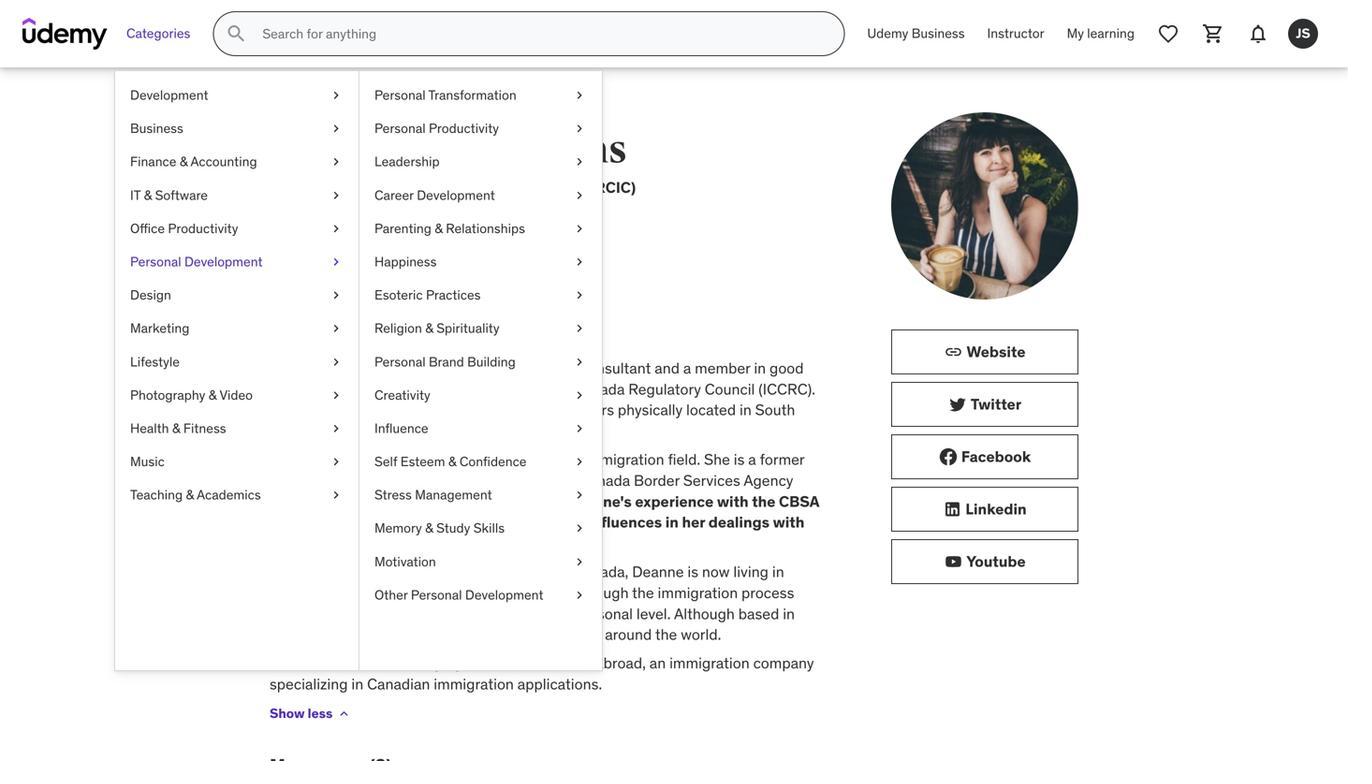 Task type: locate. For each thing, give the bounding box(es) containing it.
0 horizontal spatial clients
[[496, 604, 540, 624]]

0 horizontal spatial services
[[319, 471, 376, 490]]

regulated inside instructor deanne acres-lans regulated canadian immigration consultant (rcic)
[[270, 178, 343, 197]]

1 horizontal spatial on
[[543, 604, 560, 624]]

is left able
[[348, 604, 359, 624]]

with up 'currently'
[[332, 380, 360, 399]]

xsmall image for photography & video
[[329, 386, 344, 405]]

0 horizontal spatial instructor
[[270, 111, 354, 128]]

& for it & software
[[144, 187, 152, 204]]

south up able
[[367, 583, 407, 603]]

xsmall image
[[572, 86, 587, 105], [329, 120, 344, 138], [572, 120, 587, 138], [329, 153, 344, 171], [572, 153, 587, 171], [572, 220, 587, 238], [572, 253, 587, 271], [572, 320, 587, 338], [572, 353, 587, 371], [572, 386, 587, 405], [329, 453, 344, 471], [572, 453, 587, 471], [329, 486, 344, 505], [572, 486, 587, 505], [572, 520, 587, 538], [572, 586, 587, 605]]

to right services
[[540, 625, 554, 645]]

canada up applications.
[[540, 654, 591, 673]]

1 vertical spatial of
[[449, 450, 462, 469]]

1 horizontal spatial instructor
[[988, 25, 1045, 42]]

deanne is a regulated canadian immigration consultant and a member in good standing with the immigration consultants of canada regulatory council (iccrc). deanne is currently the only active iccrc members physically located in south africa.
[[270, 359, 816, 441]]

business
[[912, 25, 965, 42], [130, 120, 183, 137]]

canada inside deanne has over ten years of experience in the immigration field. she is a former border services officer, having worked for the canada border services agency (cbsa) for over five years
[[580, 471, 631, 490]]

canadian down managing
[[367, 675, 430, 694]]

development link
[[115, 79, 359, 112]]

a
[[343, 359, 351, 378], [684, 359, 692, 378], [749, 450, 757, 469], [564, 604, 572, 624]]

& right teaching
[[186, 487, 194, 504]]

immigration up although
[[658, 583, 738, 603]]

canada,
[[574, 562, 629, 582]]

services down she
[[684, 471, 741, 490]]

teaching & academics link
[[115, 479, 359, 512]]

is
[[329, 359, 340, 378], [325, 401, 336, 420], [734, 450, 745, 469], [688, 562, 699, 582], [348, 604, 359, 624], [325, 654, 336, 673]]

lifestyle link
[[115, 345, 359, 379]]

0 horizontal spatial south
[[270, 625, 310, 645]]

with down cbsa
[[773, 513, 805, 532]]

not
[[308, 513, 332, 532]]

parenting & relationships link
[[360, 212, 602, 245]]

canadian down leadership
[[347, 178, 414, 197]]

on inside originally born and raised in british columbia canada, deanne is now living in johannesburg south africa. deanne has gone through the immigration process herself and is able to relate to her clients on a personal level. although based in south africa, deanne offers her services to clients around the world. deanne is also the managing director of canada abroad, an immigration company specializing in canadian immigration applications.
[[543, 604, 560, 624]]

xsmall image inside it & software link
[[329, 186, 344, 205]]

& left video
[[209, 387, 217, 404]]

0 vertical spatial canada
[[574, 380, 625, 399]]

0 horizontal spatial with
[[332, 380, 360, 399]]

in up process
[[773, 562, 785, 582]]

photography & video link
[[115, 379, 359, 412]]

xsmall image inside personal transformation link
[[572, 86, 587, 105]]

small image left youtube
[[945, 553, 963, 571]]

personal up personal productivity
[[375, 87, 426, 104]]

xsmall image inside office productivity link
[[329, 220, 344, 238]]

xsmall image inside marketing link
[[329, 320, 344, 338]]

2 horizontal spatial and
[[655, 359, 680, 378]]

1 vertical spatial on
[[543, 604, 560, 624]]

personal inside 'link'
[[375, 353, 426, 370]]

1 vertical spatial clients
[[558, 625, 602, 645]]

the only
[[402, 401, 456, 420]]

has down columbia on the bottom left of the page
[[512, 583, 536, 603]]

that
[[534, 492, 563, 511]]

health & fitness
[[130, 420, 226, 437]]

0 vertical spatial with
[[332, 380, 360, 399]]

xsmall image inside religion & spirituality link
[[572, 320, 587, 338]]

influence link
[[360, 412, 602, 445]]

standing
[[270, 380, 328, 399]]

1 horizontal spatial productivity
[[429, 120, 499, 137]]

1 vertical spatial for
[[321, 492, 339, 511]]

in right the influences on the bottom left of the page
[[666, 513, 679, 532]]

wishlist image
[[1158, 22, 1180, 45]]

xsmall image inside design link
[[329, 286, 344, 305]]

on
[[456, 534, 474, 553], [543, 604, 560, 624]]

1 vertical spatial canada
[[580, 471, 631, 490]]

of inside originally born and raised in british columbia canada, deanne is now living in johannesburg south africa. deanne has gone through the immigration process herself and is able to relate to her clients on a personal level. although based in south africa, deanne offers her services to clients around the world. deanne is also the managing director of canada abroad, an immigration company specializing in canadian immigration applications.
[[523, 654, 536, 673]]

& right "religion"
[[425, 320, 434, 337]]

is right she
[[734, 450, 745, 469]]

xsmall image inside career development link
[[572, 186, 587, 205]]

2 vertical spatial canada
[[540, 654, 591, 673]]

esoteric practices link
[[360, 279, 602, 312]]

lans
[[537, 125, 627, 174]]

1 horizontal spatial experience
[[635, 492, 714, 511]]

stress management
[[375, 487, 492, 504]]

shopping cart with 0 items image
[[1203, 22, 1225, 45]]

regulated up creativity
[[355, 359, 424, 378]]

originally
[[270, 562, 333, 582]]

1 vertical spatial africa.
[[410, 583, 453, 603]]

0 horizontal spatial for
[[321, 492, 339, 511]]

2 vertical spatial of
[[523, 654, 536, 673]]

over left the ten
[[353, 450, 381, 469]]

xsmall image inside health & fitness link
[[329, 420, 344, 438]]

years
[[410, 450, 446, 469], [403, 492, 438, 511]]

experience up worked at the left of page
[[466, 450, 540, 469]]

immigration down 'director'
[[434, 675, 514, 694]]

herself
[[270, 604, 316, 624]]

immigration down the world.
[[670, 654, 750, 673]]

(cbsa)
[[270, 492, 317, 511]]

and up regulatory
[[655, 359, 680, 378]]

0 vertical spatial small image
[[939, 448, 958, 467]]

1 services from the left
[[319, 471, 376, 490]]

udemy business link
[[856, 11, 977, 56]]

1 vertical spatial over
[[343, 492, 372, 511]]

0 vertical spatial africa.
[[270, 422, 312, 441]]

0 horizontal spatial has
[[325, 450, 349, 469]]

1 vertical spatial productivity
[[168, 220, 238, 237]]

in up other personal development
[[444, 562, 456, 582]]

immigration up the only
[[389, 380, 470, 399]]

finance & accounting link
[[115, 145, 359, 179]]

immigration up the deanne's
[[584, 450, 665, 469]]

1 vertical spatial small image
[[945, 553, 963, 571]]

development down british in the bottom left of the page
[[465, 587, 544, 604]]

& right health
[[172, 420, 180, 437]]

deanne up standing
[[273, 359, 325, 378]]

in left good
[[754, 359, 766, 378]]

agency
[[744, 471, 794, 490]]

personal for personal brand building
[[375, 353, 426, 370]]

youtube
[[967, 552, 1026, 571]]

for up that
[[532, 471, 551, 490]]

any down "does"
[[270, 534, 295, 553]]

1 vertical spatial regulated
[[355, 359, 424, 378]]

2 vertical spatial immigration
[[389, 380, 470, 399]]

xsmall image inside teaching & academics link
[[329, 486, 344, 505]]

xsmall image inside personal development link
[[329, 253, 344, 271]]

deanne up career
[[270, 125, 412, 174]]

to down other
[[394, 604, 408, 624]]

of inside deanne is a regulated canadian immigration consultant and a member in good standing with the immigration consultants of canada regulatory council (iccrc). deanne is currently the only active iccrc members physically located in south africa.
[[557, 380, 571, 399]]

a up agency
[[749, 450, 757, 469]]

xsmall image inside personal productivity link
[[572, 120, 587, 138]]

any up agencies
[[408, 513, 433, 532]]

2 vertical spatial canadian
[[367, 675, 430, 694]]

in down also
[[352, 675, 364, 694]]

2 horizontal spatial to
[[540, 625, 554, 645]]

xsmall image inside creativity link
[[572, 386, 587, 405]]

productivity up personal development
[[168, 220, 238, 237]]

0 vertical spatial business
[[912, 25, 965, 42]]

Search for anything text field
[[259, 18, 822, 50]]

south
[[756, 401, 796, 420], [367, 583, 407, 603], [270, 625, 310, 645]]

0 vertical spatial canadian
[[347, 178, 414, 197]]

instructor for instructor
[[988, 25, 1045, 42]]

consultant
[[508, 178, 587, 197], [578, 359, 651, 378]]

productivity down transformation
[[429, 120, 499, 137]]

stress management link
[[360, 479, 602, 512]]

any
[[408, 513, 433, 532], [270, 534, 295, 553], [477, 534, 502, 553]]

0 vertical spatial has
[[325, 450, 349, 469]]

js
[[1297, 25, 1311, 42]]

canadian inside originally born and raised in british columbia canada, deanne is now living in johannesburg south africa. deanne has gone through the immigration process herself and is able to relate to her clients on a personal level. although based in south africa, deanne offers her services to clients around the world. deanne is also the managing director of canada abroad, an immigration company specializing in canadian immigration applications.
[[367, 675, 430, 694]]

through
[[576, 583, 629, 603]]

and up africa,
[[319, 604, 344, 624]]

xsmall image for office productivity
[[329, 220, 344, 238]]

personal for personal productivity
[[375, 120, 426, 137]]

in down process
[[783, 604, 795, 624]]

of up members
[[557, 380, 571, 399]]

personal up leadership
[[375, 120, 426, 137]]

offers
[[415, 625, 453, 645]]

to
[[394, 604, 408, 624], [453, 604, 467, 624], [540, 625, 554, 645]]

africa. up relate
[[410, 583, 453, 603]]

confidence
[[460, 453, 527, 470]]

xsmall image for stress management
[[572, 486, 587, 505]]

& for health & fitness
[[172, 420, 180, 437]]

xsmall image for personal brand building
[[572, 353, 587, 371]]

music link
[[115, 445, 359, 479]]

xsmall image inside personal brand building 'link'
[[572, 353, 587, 371]]

personal for personal transformation
[[375, 87, 426, 104]]

xsmall image for influence
[[572, 420, 587, 438]]

africa. inside originally born and raised in british columbia canada, deanne is now living in johannesburg south africa. deanne has gone through the immigration process herself and is able to relate to her clients on a personal level. although based in south africa, deanne offers her services to clients around the world. deanne is also the managing director of canada abroad, an immigration company specializing in canadian immigration applications.
[[410, 583, 453, 603]]

2 horizontal spatial any
[[477, 534, 502, 553]]

the inside deanne is a regulated canadian immigration consultant and a member in good standing with the immigration consultants of canada regulatory council (iccrc). deanne is currently the only active iccrc members physically located in south africa.
[[363, 380, 385, 399]]

with up dealings
[[717, 492, 749, 511]]

officer,
[[380, 471, 428, 490]]

south down (iccrc).
[[756, 401, 796, 420]]

xsmall image
[[329, 86, 344, 105], [329, 186, 344, 205], [572, 186, 587, 205], [329, 220, 344, 238], [329, 253, 344, 271], [329, 286, 344, 305], [572, 286, 587, 305], [329, 320, 344, 338], [329, 353, 344, 371], [329, 386, 344, 405], [329, 420, 344, 438], [572, 420, 587, 438], [572, 553, 587, 571], [337, 707, 352, 722]]

personal transformation link
[[360, 79, 602, 112]]

government
[[298, 534, 385, 553]]

active
[[459, 401, 499, 420]]

business right udemy
[[912, 25, 965, 42]]

relationships
[[446, 220, 525, 237]]

consultant down lans
[[508, 178, 587, 197]]

xsmall image for motivation
[[572, 553, 587, 571]]

1 vertical spatial south
[[367, 583, 407, 603]]

members
[[551, 401, 615, 420]]

instructor inside instructor deanne acres-lans regulated canadian immigration consultant (rcic)
[[270, 111, 354, 128]]

small image for twitter
[[949, 395, 968, 414]]

deanne up (cbsa)
[[270, 450, 322, 469]]

& right reviews
[[435, 220, 443, 237]]

0 horizontal spatial any
[[270, 534, 295, 553]]

regulated
[[270, 178, 343, 197], [355, 359, 424, 378]]

1 vertical spatial small image
[[949, 395, 968, 414]]

2 vertical spatial small image
[[944, 500, 962, 519]]

0 horizontal spatial regulated
[[270, 178, 343, 197]]

xsmall image inside motivation link
[[572, 553, 587, 571]]

0 horizontal spatial productivity
[[168, 220, 238, 237]]

has inside originally born and raised in british columbia canada, deanne is now living in johannesburg south africa. deanne has gone through the immigration process herself and is able to relate to her clients on a personal level. although based in south africa, deanne offers her services to clients around the world. deanne is also the managing director of canada abroad, an immigration company specializing in canadian immigration applications.
[[512, 583, 536, 603]]

services
[[482, 625, 537, 645]]

small image
[[939, 448, 958, 467], [945, 553, 963, 571]]

0 vertical spatial instructor
[[988, 25, 1045, 42]]

personal transformation
[[375, 87, 517, 104]]

experience inside (please note that deanne's experience with the cbsa does not afford her any privileges/priority or influences in her dealings with any government agencies on any applications).
[[635, 492, 714, 511]]

personal down "religion"
[[375, 353, 426, 370]]

0 vertical spatial regulated
[[270, 178, 343, 197]]

xsmall image inside self esteem & confidence link
[[572, 453, 587, 471]]

& for teaching & academics
[[186, 487, 194, 504]]

productivity
[[429, 120, 499, 137], [168, 220, 238, 237]]

director
[[466, 654, 520, 673]]

academics
[[197, 487, 261, 504]]

personal up relate
[[411, 587, 462, 604]]

0 horizontal spatial africa.
[[270, 422, 312, 441]]

immigration up consultants at the left
[[494, 359, 575, 378]]

xsmall image for creativity
[[572, 386, 587, 405]]

is down standing
[[325, 401, 336, 420]]

regulated inside deanne is a regulated canadian immigration consultant and a member in good standing with the immigration consultants of canada regulatory council (iccrc). deanne is currently the only active iccrc members physically located in south africa.
[[355, 359, 424, 378]]

of down services
[[523, 654, 536, 673]]

immigration down acres-
[[417, 178, 505, 197]]

small image left twitter
[[949, 395, 968, 414]]

notifications image
[[1248, 22, 1270, 45]]

of up having
[[449, 450, 462, 469]]

xsmall image inside the photography & video link
[[329, 386, 344, 405]]

canada up the deanne's
[[580, 471, 631, 490]]

0 horizontal spatial and
[[319, 604, 344, 624]]

deanne down standing
[[270, 401, 322, 420]]

0 horizontal spatial to
[[394, 604, 408, 624]]

canadian up creativity link
[[427, 359, 490, 378]]

consultant inside deanne is a regulated canadian immigration consultant and a member in good standing with the immigration consultants of canada regulatory council (iccrc). deanne is currently the only active iccrc members physically located in south africa.
[[578, 359, 651, 378]]

0 vertical spatial consultant
[[508, 178, 587, 197]]

xsmall image inside show less button
[[337, 707, 352, 722]]

0 vertical spatial experience
[[466, 450, 540, 469]]

xsmall image for it & software
[[329, 186, 344, 205]]

born
[[336, 562, 367, 582]]

memory & study skills link
[[360, 512, 602, 545]]

canada inside originally born and raised in british columbia canada, deanne is now living in johannesburg south africa. deanne has gone through the immigration process herself and is able to relate to her clients on a personal level. although based in south africa, deanne offers her services to clients around the world. deanne is also the managing director of canada abroad, an immigration company specializing in canadian immigration applications.
[[540, 654, 591, 673]]

health
[[130, 420, 169, 437]]

small image inside facebook link
[[939, 448, 958, 467]]

a up regulatory
[[684, 359, 692, 378]]

business up "finance" in the left of the page
[[130, 120, 183, 137]]

xsmall image inside memory & study skills link
[[572, 520, 587, 538]]

xsmall image inside influence link
[[572, 420, 587, 438]]

& inside 'link'
[[435, 220, 443, 237]]

small image inside twitter link
[[949, 395, 968, 414]]

motivation
[[375, 553, 436, 570]]

1 vertical spatial has
[[512, 583, 536, 603]]

self esteem & confidence link
[[360, 445, 602, 479]]

2 vertical spatial and
[[319, 604, 344, 624]]

member
[[695, 359, 751, 378]]

0 vertical spatial productivity
[[429, 120, 499, 137]]

xsmall image inside leadership link
[[572, 153, 587, 171]]

categories
[[126, 25, 190, 42]]

0 horizontal spatial experience
[[466, 450, 540, 469]]

of
[[557, 380, 571, 399], [449, 450, 462, 469], [523, 654, 536, 673]]

worked
[[479, 471, 529, 490]]

linkedin
[[966, 500, 1027, 519]]

canada up members
[[574, 380, 625, 399]]

1 vertical spatial consultant
[[578, 359, 651, 378]]

1 horizontal spatial business
[[912, 25, 965, 42]]

& right it
[[144, 187, 152, 204]]

skills
[[474, 520, 505, 537]]

1 vertical spatial and
[[371, 562, 396, 582]]

instructor left my
[[988, 25, 1045, 42]]

over up afford
[[343, 492, 372, 511]]

xsmall image inside finance & accounting link
[[329, 153, 344, 171]]

& right "finance" in the left of the page
[[180, 153, 188, 170]]

services down self
[[319, 471, 376, 490]]

1 vertical spatial instructor
[[270, 111, 354, 128]]

0 vertical spatial small image
[[945, 343, 963, 362]]

consultant inside instructor deanne acres-lans regulated canadian immigration consultant (rcic)
[[508, 178, 587, 197]]

specializing
[[270, 675, 348, 694]]

africa.
[[270, 422, 312, 441], [410, 583, 453, 603]]

clients down personal
[[558, 625, 602, 645]]

clients up services
[[496, 604, 540, 624]]

south down herself
[[270, 625, 310, 645]]

xsmall image for other personal development
[[572, 586, 587, 605]]

2 horizontal spatial of
[[557, 380, 571, 399]]

xsmall image for teaching & academics
[[329, 486, 344, 505]]

1 vertical spatial canadian
[[427, 359, 490, 378]]

it & software link
[[115, 179, 359, 212]]

the inside (please note that deanne's experience with the cbsa does not afford her any privileges/priority or influences in her dealings with any government agencies on any applications).
[[752, 492, 776, 511]]

small image
[[945, 343, 963, 362], [949, 395, 968, 414], [944, 500, 962, 519]]

0 vertical spatial for
[[532, 471, 551, 490]]

photography
[[130, 387, 205, 404]]

small image left facebook
[[939, 448, 958, 467]]

teaching & academics
[[130, 487, 261, 504]]

1 horizontal spatial has
[[512, 583, 536, 603]]

learning
[[1088, 25, 1135, 42]]

years down officer,
[[403, 492, 438, 511]]

221
[[381, 249, 419, 277]]

and inside deanne is a regulated canadian immigration consultant and a member in good standing with the immigration consultants of canada regulatory council (iccrc). deanne is currently the only active iccrc members physically located in south africa.
[[655, 359, 680, 378]]

0 horizontal spatial business
[[130, 120, 183, 137]]

to down other personal development
[[453, 604, 467, 624]]

border down "field."
[[634, 471, 680, 490]]

1 horizontal spatial regulated
[[355, 359, 424, 378]]

1 horizontal spatial services
[[684, 471, 741, 490]]

1 horizontal spatial with
[[717, 492, 749, 511]]

personal development link
[[115, 245, 359, 279]]

0 horizontal spatial border
[[270, 471, 316, 490]]

(rcic)
[[590, 178, 636, 197]]

xsmall image inside lifestyle link
[[329, 353, 344, 371]]

xsmall image inside other personal development link
[[572, 586, 587, 605]]

0 vertical spatial clients
[[496, 604, 540, 624]]

a down gone
[[564, 604, 572, 624]]

small image inside linkedin link
[[944, 500, 962, 519]]

0 vertical spatial of
[[557, 380, 571, 399]]

xsmall image for business
[[329, 120, 344, 138]]

xsmall image inside happiness link
[[572, 253, 587, 271]]

0 horizontal spatial of
[[449, 450, 462, 469]]

xsmall image inside business link
[[329, 120, 344, 138]]

columbia
[[507, 562, 571, 582]]

has left self
[[325, 450, 349, 469]]

and up other
[[371, 562, 396, 582]]

0 horizontal spatial on
[[456, 534, 474, 553]]

xsmall image inside parenting & relationships 'link'
[[572, 220, 587, 238]]

xsmall image inside development link
[[329, 86, 344, 105]]

1 horizontal spatial africa.
[[410, 583, 453, 603]]

small image inside website link
[[945, 343, 963, 362]]

1 horizontal spatial for
[[532, 471, 551, 490]]

0 vertical spatial immigration
[[417, 178, 505, 197]]

xsmall image for design
[[329, 286, 344, 305]]

udemy image
[[22, 18, 108, 50]]

0 vertical spatial south
[[756, 401, 796, 420]]

my learning
[[1068, 25, 1135, 42]]

2 vertical spatial south
[[270, 625, 310, 645]]

0 vertical spatial on
[[456, 534, 474, 553]]

self esteem & confidence
[[375, 453, 527, 470]]

about me
[[270, 321, 352, 343]]

for up not at the left of the page
[[321, 492, 339, 511]]

deanne up level.
[[632, 562, 684, 582]]

in up that
[[543, 450, 555, 469]]

finance & accounting
[[130, 153, 257, 170]]

(please
[[442, 492, 495, 511]]

experience down "field."
[[635, 492, 714, 511]]

1 horizontal spatial border
[[634, 471, 680, 490]]

& for parenting & relationships
[[435, 220, 443, 237]]

2 vertical spatial with
[[773, 513, 805, 532]]

instructor link
[[977, 11, 1056, 56]]

small image inside youtube link
[[945, 553, 963, 571]]

(iccrc).
[[759, 380, 816, 399]]

2 horizontal spatial south
[[756, 401, 796, 420]]

1 vertical spatial experience
[[635, 492, 714, 511]]

xsmall image inside stress management link
[[572, 486, 587, 505]]

canada inside deanne is a regulated canadian immigration consultant and a member in good standing with the immigration consultants of canada regulatory council (iccrc). deanne is currently the only active iccrc members physically located in south africa.
[[574, 380, 625, 399]]

small image for facebook
[[939, 448, 958, 467]]

xsmall image inside esoteric practices link
[[572, 286, 587, 305]]

0 vertical spatial and
[[655, 359, 680, 378]]

& left "study"
[[425, 520, 433, 537]]

video
[[220, 387, 253, 404]]

career development
[[375, 187, 495, 204]]

regulated up "total students"
[[270, 178, 343, 197]]

she
[[704, 450, 731, 469]]

border up (cbsa)
[[270, 471, 316, 490]]

1 vertical spatial with
[[717, 492, 749, 511]]

is inside deanne has over ten years of experience in the immigration field. she is a former border services officer, having worked for the canada border services agency (cbsa) for over five years
[[734, 450, 745, 469]]

immigration inside deanne has over ten years of experience in the immigration field. she is a former border services officer, having worked for the canada border services agency (cbsa) for over five years
[[584, 450, 665, 469]]

practices
[[426, 287, 481, 304]]

small image left linkedin
[[944, 500, 962, 519]]

deanne inside instructor deanne acres-lans regulated canadian immigration consultant (rcic)
[[270, 125, 412, 174]]

1 horizontal spatial of
[[523, 654, 536, 673]]

xsmall image inside music "link"
[[329, 453, 344, 471]]

south inside deanne is a regulated canadian immigration consultant and a member in good standing with the immigration consultants of canada regulatory council (iccrc). deanne is currently the only active iccrc members physically located in south africa.
[[756, 401, 796, 420]]

xsmall image for show less
[[337, 707, 352, 722]]

study
[[437, 520, 471, 537]]



Task type: vqa. For each thing, say whether or not it's contained in the screenshot.
the topmost Canada
yes



Task type: describe. For each thing, give the bounding box(es) containing it.
xsmall image for personal transformation
[[572, 86, 587, 105]]

religion & spirituality
[[375, 320, 500, 337]]

note
[[498, 492, 530, 511]]

xsmall image for personal development
[[329, 253, 344, 271]]

religion & spirituality link
[[360, 312, 602, 345]]

memory
[[375, 520, 422, 537]]

development down office productivity link
[[185, 253, 263, 270]]

deanne has over ten years of experience in the immigration field. she is a former border services officer, having worked for the canada border services agency (cbsa) for over five years
[[270, 450, 805, 511]]

design link
[[115, 279, 359, 312]]

experience inside deanne has over ten years of experience in the immigration field. she is a former border services officer, having worked for the canada border services agency (cbsa) for over five years
[[466, 450, 540, 469]]

students
[[303, 226, 359, 243]]

field.
[[668, 450, 701, 469]]

xsmall image for music
[[329, 453, 344, 471]]

instructor deanne acres-lans regulated canadian immigration consultant (rcic)
[[270, 111, 636, 197]]

leadership link
[[360, 145, 602, 179]]

twitter
[[971, 395, 1022, 414]]

is down "me"
[[329, 359, 340, 378]]

having
[[431, 471, 476, 490]]

marketing
[[130, 320, 190, 337]]

africa,
[[313, 625, 356, 645]]

accounting
[[191, 153, 257, 170]]

has inside deanne has over ten years of experience in the immigration field. she is a former border services officer, having worked for the canada border services agency (cbsa) for over five years
[[325, 450, 349, 469]]

development up parenting & relationships
[[417, 187, 495, 204]]

other personal development link
[[360, 579, 602, 612]]

self
[[375, 453, 398, 470]]

xsmall image for health & fitness
[[329, 420, 344, 438]]

africa. inside deanne is a regulated canadian immigration consultant and a member in good standing with the immigration consultants of canada regulatory council (iccrc). deanne is currently the only active iccrc members physically located in south africa.
[[270, 422, 312, 441]]

xsmall image for memory & study skills
[[572, 520, 587, 538]]

applications).
[[506, 534, 603, 553]]

process
[[742, 583, 795, 603]]

2 services from the left
[[684, 471, 741, 490]]

motivation link
[[360, 545, 602, 579]]

of inside deanne has over ten years of experience in the immigration field. she is a former border services officer, having worked for the canada border services agency (cbsa) for over five years
[[449, 450, 462, 469]]

xsmall image for lifestyle
[[329, 353, 344, 371]]

facebook
[[962, 447, 1032, 466]]

a inside deanne has over ten years of experience in the immigration field. she is a former border services officer, having worked for the canada border services agency (cbsa) for over five years
[[749, 450, 757, 469]]

personal for personal development
[[130, 253, 181, 270]]

in down 'council'
[[740, 401, 752, 420]]

ten
[[384, 450, 406, 469]]

categories button
[[115, 11, 202, 56]]

1 horizontal spatial to
[[453, 604, 467, 624]]

business link
[[115, 112, 359, 145]]

xsmall image for happiness
[[572, 253, 587, 271]]

lifestyle
[[130, 353, 180, 370]]

(please note that deanne's experience with the cbsa does not afford her any privileges/priority or influences in her dealings with any government agencies on any applications).
[[270, 492, 820, 553]]

show
[[270, 705, 305, 722]]

managing
[[396, 654, 462, 673]]

her right the 'offers'
[[457, 625, 478, 645]]

on inside (please note that deanne's experience with the cbsa does not afford her any privileges/priority or influences in her dealings with any government agencies on any applications).
[[456, 534, 474, 553]]

deanne down able
[[359, 625, 411, 645]]

around
[[605, 625, 652, 645]]

leadership
[[375, 153, 440, 170]]

world.
[[681, 625, 722, 645]]

small image for youtube
[[945, 553, 963, 571]]

immigration inside instructor deanne acres-lans regulated canadian immigration consultant (rcic)
[[417, 178, 505, 197]]

management
[[415, 487, 492, 504]]

regulatory
[[629, 380, 702, 399]]

xsmall image for leadership
[[572, 153, 587, 171]]

0 vertical spatial years
[[410, 450, 446, 469]]

1 vertical spatial business
[[130, 120, 183, 137]]

1 horizontal spatial any
[[408, 513, 433, 532]]

her down five
[[382, 513, 405, 532]]

company
[[754, 654, 815, 673]]

acres-
[[419, 125, 537, 174]]

xsmall image for marketing
[[329, 320, 344, 338]]

& for religion & spirituality
[[425, 320, 434, 337]]

originally born and raised in british columbia canada, deanne is now living in johannesburg south africa. deanne has gone through the immigration process herself and is able to relate to her clients on a personal level. although based in south africa, deanne offers her services to clients around the world. deanne is also the managing director of canada abroad, an immigration company specializing in canadian immigration applications.
[[270, 562, 815, 694]]

her left dealings
[[682, 513, 706, 532]]

1 horizontal spatial south
[[367, 583, 407, 603]]

in inside (please note that deanne's experience with the cbsa does not afford her any privileges/priority or influences in her dealings with any government agencies on any applications).
[[666, 513, 679, 532]]

my learning link
[[1056, 11, 1147, 56]]

xsmall image for esoteric practices
[[572, 286, 587, 305]]

deanne up the specializing
[[270, 654, 322, 673]]

personal brand building
[[375, 353, 516, 370]]

now
[[703, 562, 730, 582]]

it & software
[[130, 187, 208, 204]]

happiness link
[[360, 245, 602, 279]]

deanne inside deanne has over ten years of experience in the immigration field. she is a former border services officer, having worked for the canada border services agency (cbsa) for over five years
[[270, 450, 322, 469]]

deanne down british in the bottom left of the page
[[456, 583, 508, 603]]

xsmall image for finance & accounting
[[329, 153, 344, 171]]

submit search image
[[225, 22, 248, 45]]

productivity for personal productivity
[[429, 120, 499, 137]]

brand
[[429, 353, 464, 370]]

show less
[[270, 705, 333, 722]]

productivity for office productivity
[[168, 220, 238, 237]]

raised
[[399, 562, 440, 582]]

a inside originally born and raised in british columbia canada, deanne is now living in johannesburg south africa. deanne has gone through the immigration process herself and is able to relate to her clients on a personal level. although based in south africa, deanne offers her services to clients around the world. deanne is also the managing director of canada abroad, an immigration company specializing in canadian immigration applications.
[[564, 604, 572, 624]]

is left now
[[688, 562, 699, 582]]

my
[[1068, 25, 1085, 42]]

canadian inside deanne is a regulated canadian immigration consultant and a member in good standing with the immigration consultants of canada regulatory council (iccrc). deanne is currently the only active iccrc members physically located in south africa.
[[427, 359, 490, 378]]

1 horizontal spatial and
[[371, 562, 396, 582]]

total students
[[270, 226, 359, 243]]

small image for linkedin
[[944, 500, 962, 519]]

in inside deanne has over ten years of experience in the immigration field. she is a former border services officer, having worked for the canada border services agency (cbsa) for over five years
[[543, 450, 555, 469]]

personal productivity link
[[360, 112, 602, 145]]

about
[[270, 321, 321, 343]]

or
[[570, 513, 585, 532]]

deanne acres-lans image
[[892, 112, 1079, 300]]

software
[[155, 187, 208, 204]]

xsmall image for parenting & relationships
[[572, 220, 587, 238]]

xsmall image for development
[[329, 86, 344, 105]]

level.
[[637, 604, 671, 624]]

career development link
[[360, 179, 602, 212]]

other
[[375, 587, 408, 604]]

finance
[[130, 153, 177, 170]]

happiness
[[375, 253, 437, 270]]

good
[[770, 359, 804, 378]]

transformation
[[429, 87, 517, 104]]

design
[[130, 287, 171, 304]]

canadian inside instructor deanne acres-lans regulated canadian immigration consultant (rcic)
[[347, 178, 414, 197]]

is left also
[[325, 654, 336, 673]]

parenting
[[375, 220, 432, 237]]

esteem
[[401, 453, 445, 470]]

former
[[760, 450, 805, 469]]

udemy business
[[868, 25, 965, 42]]

xsmall image for career development
[[572, 186, 587, 205]]

a down "me"
[[343, 359, 351, 378]]

development down the categories dropdown button
[[130, 87, 209, 104]]

personal
[[575, 604, 633, 624]]

personal development
[[130, 253, 263, 270]]

& for finance & accounting
[[180, 153, 188, 170]]

small image for website
[[945, 343, 963, 362]]

gone
[[539, 583, 573, 603]]

2 horizontal spatial with
[[773, 513, 805, 532]]

it
[[130, 187, 141, 204]]

deanne's
[[566, 492, 632, 511]]

show less button
[[270, 695, 352, 733]]

xsmall image for personal productivity
[[572, 120, 587, 138]]

twitter link
[[892, 382, 1079, 427]]

1 border from the left
[[270, 471, 316, 490]]

also
[[340, 654, 367, 673]]

& up having
[[449, 453, 457, 470]]

although
[[674, 604, 735, 624]]

five
[[375, 492, 399, 511]]

xsmall image for religion & spirituality
[[572, 320, 587, 338]]

consultants
[[473, 380, 554, 399]]

1 vertical spatial immigration
[[494, 359, 575, 378]]

instructor for instructor deanne acres-lans regulated canadian immigration consultant (rcic)
[[270, 111, 354, 128]]

1 horizontal spatial clients
[[558, 625, 602, 645]]

reviews
[[381, 226, 433, 243]]

& for memory & study skills
[[425, 520, 433, 537]]

johannesburg
[[270, 583, 363, 603]]

& for photography & video
[[209, 387, 217, 404]]

iccrc
[[503, 401, 548, 420]]

1 vertical spatial years
[[403, 492, 438, 511]]

influences
[[588, 513, 662, 532]]

music
[[130, 453, 165, 470]]

xsmall image for self esteem & confidence
[[572, 453, 587, 471]]

with inside deanne is a regulated canadian immigration consultant and a member in good standing with the immigration consultants of canada regulatory council (iccrc). deanne is currently the only active iccrc members physically located in south africa.
[[332, 380, 360, 399]]

abroad,
[[594, 654, 646, 673]]

influence
[[375, 420, 429, 437]]

based
[[739, 604, 780, 624]]

0 vertical spatial over
[[353, 450, 381, 469]]

2 border from the left
[[634, 471, 680, 490]]

her down other personal development
[[470, 604, 492, 624]]



